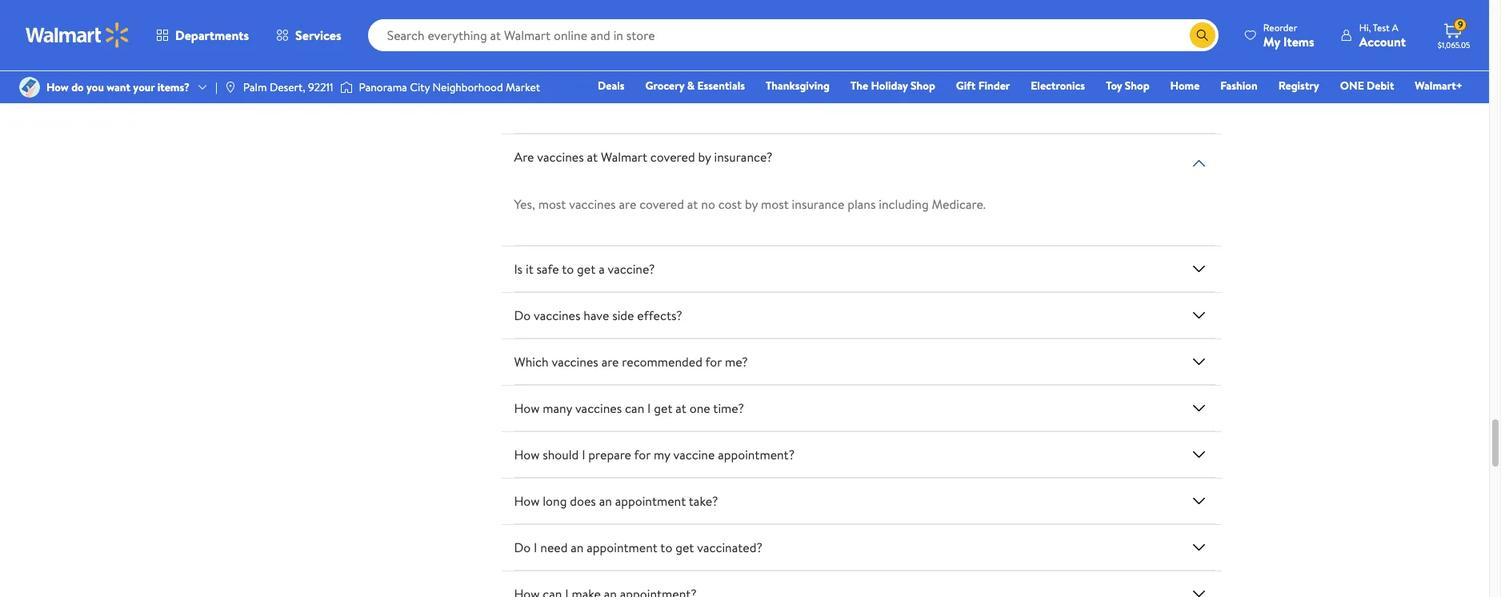 Task type: describe. For each thing, give the bounding box(es) containing it.
how much do vaccines cost at walmart? image
[[1190, 42, 1209, 61]]

may
[[544, 83, 566, 101]]

reorder
[[1264, 20, 1298, 34]]

0 vertical spatial by
[[596, 83, 609, 101]]

0 vertical spatial vaccine
[[612, 83, 653, 101]]

$1,065.05
[[1439, 39, 1471, 50]]

appointment?
[[718, 446, 795, 464]]

one debit link
[[1334, 77, 1402, 94]]

side
[[613, 307, 634, 324]]

walmart
[[601, 148, 648, 166]]

1 vertical spatial are
[[619, 195, 637, 213]]

palm
[[243, 79, 267, 95]]

prepare
[[589, 446, 632, 464]]

panorama
[[359, 79, 407, 95]]

how for how should i prepare for my vaccine appointment?
[[514, 446, 540, 464]]

at right the gift
[[1006, 83, 1017, 101]]

fashion
[[1221, 78, 1258, 94]]

panorama city neighborhood market
[[359, 79, 540, 95]]

city
[[410, 79, 430, 95]]

electronics link
[[1024, 77, 1093, 94]]

2 horizontal spatial i
[[648, 400, 651, 417]]

have
[[584, 307, 609, 324]]

long
[[543, 492, 567, 510]]

 image for palm
[[224, 81, 237, 94]]

charge.
[[1037, 83, 1077, 101]]

do vaccines have side effects?
[[514, 307, 683, 324]]

do for do vaccines have side effects?
[[514, 307, 531, 324]]

 image for how
[[19, 77, 40, 98]]

thanksgiving link
[[759, 77, 837, 94]]

0 horizontal spatial do
[[71, 79, 84, 95]]

walmart image
[[26, 22, 130, 48]]

much
[[543, 36, 574, 54]]

one debit
[[1341, 78, 1395, 94]]

does
[[570, 492, 596, 510]]

safe
[[537, 260, 559, 278]]

at left walmart?
[[670, 36, 681, 54]]

walmart+
[[1416, 78, 1463, 94]]

0 horizontal spatial most
[[538, 195, 566, 213]]

can
[[625, 400, 645, 417]]

deals link
[[591, 77, 632, 94]]

reorder my items
[[1264, 20, 1315, 50]]

an for does
[[599, 492, 612, 510]]

vary
[[569, 83, 593, 101]]

items?
[[157, 79, 190, 95]]

how for how much do vaccines cost at walmart?
[[514, 36, 540, 54]]

do vaccines have side effects? image
[[1190, 306, 1209, 325]]

0 vertical spatial to
[[562, 260, 574, 278]]

my
[[1264, 32, 1281, 50]]

with
[[814, 83, 837, 101]]

do i need an appointment to get vaccinated? image
[[1190, 538, 1209, 557]]

you
[[86, 79, 104, 95]]

2 horizontal spatial most
[[840, 83, 868, 101]]

services
[[295, 26, 342, 44]]

at left the 'one'
[[676, 400, 687, 417]]

2 horizontal spatial get
[[676, 539, 694, 556]]

market
[[506, 79, 540, 95]]

want
[[107, 79, 130, 95]]

Search search field
[[368, 19, 1219, 51]]

yes,
[[514, 195, 535, 213]]

vaccines down walmart
[[569, 195, 616, 213]]

1 vertical spatial vaccine
[[674, 446, 715, 464]]

covered for are
[[640, 195, 684, 213]]

vaccines right the which
[[552, 353, 599, 371]]

recommended
[[622, 353, 703, 371]]

walmart+ link
[[1408, 77, 1471, 94]]

and
[[656, 83, 676, 101]]

0 vertical spatial get
[[577, 260, 596, 278]]

electronics
[[1031, 78, 1086, 94]]

home link
[[1164, 77, 1207, 94]]

are vaccines at walmart covered by insurance?
[[514, 148, 773, 166]]

take?
[[689, 492, 718, 510]]

how many vaccines can i get at one time? image
[[1190, 399, 1209, 418]]

a
[[1393, 20, 1399, 34]]

which vaccines are recommended for me? image
[[1190, 352, 1209, 372]]

1 shop from the left
[[911, 78, 936, 94]]

search icon image
[[1197, 29, 1209, 42]]

1 horizontal spatial most
[[761, 195, 789, 213]]

how for how many vaccines can i get at one time?
[[514, 400, 540, 417]]

is
[[514, 260, 523, 278]]

account
[[1360, 32, 1407, 50]]

Walmart Site-Wide search field
[[368, 19, 1219, 51]]

which
[[514, 353, 549, 371]]

at down are vaccines at walmart covered by insurance?
[[688, 195, 698, 213]]

appointment for to
[[587, 539, 658, 556]]

|
[[215, 79, 218, 95]]

me?
[[725, 353, 748, 371]]

how should i prepare for my vaccine appointment?
[[514, 446, 795, 464]]

vaccines up deals link
[[594, 36, 641, 54]]

vaccines left can
[[576, 400, 622, 417]]

vaccine?
[[608, 260, 655, 278]]

medicare.
[[932, 195, 986, 213]]

0 vertical spatial no
[[1020, 83, 1034, 101]]

the holiday shop
[[851, 78, 936, 94]]

appointment for take?
[[615, 492, 686, 510]]

your
[[133, 79, 155, 95]]

walmart?
[[684, 36, 737, 54]]

coverage,
[[735, 83, 789, 101]]

neighborhood
[[433, 79, 503, 95]]

deals
[[598, 78, 625, 94]]

&
[[687, 78, 695, 94]]

yes, most vaccines are covered at no cost by most insurance plans including medicare.
[[514, 195, 986, 213]]

are
[[514, 148, 534, 166]]

thanksgiving
[[766, 78, 830, 94]]

holiday
[[871, 78, 908, 94]]

many
[[543, 400, 572, 417]]



Task type: locate. For each thing, give the bounding box(es) containing it.
1 horizontal spatial do
[[577, 36, 591, 54]]

an right need
[[571, 539, 584, 556]]

2 vertical spatial by
[[745, 195, 758, 213]]

how left long
[[514, 492, 540, 510]]

vaccines right are
[[537, 148, 584, 166]]

0 horizontal spatial get
[[577, 260, 596, 278]]

how left many
[[514, 400, 540, 417]]

hi,
[[1360, 20, 1372, 34]]

insurance right and
[[679, 83, 732, 101]]

1 vertical spatial i
[[582, 446, 586, 464]]

are vaccines at walmart covered by insurance? image
[[1190, 154, 1209, 173]]

toy shop
[[1106, 78, 1150, 94]]

i left need
[[534, 539, 538, 556]]

1 horizontal spatial for
[[706, 353, 722, 371]]

9 $1,065.05
[[1439, 18, 1471, 50]]

do left you at left top
[[71, 79, 84, 95]]

0 horizontal spatial for
[[635, 446, 651, 464]]

toy shop link
[[1099, 77, 1157, 94]]

registry link
[[1272, 77, 1327, 94]]

debit
[[1367, 78, 1395, 94]]

cost
[[514, 83, 541, 101]]

hi, test a account
[[1360, 20, 1407, 50]]

most down insurance?
[[761, 195, 789, 213]]

1 horizontal spatial i
[[582, 446, 586, 464]]

2 horizontal spatial  image
[[340, 79, 353, 95]]

1 horizontal spatial to
[[661, 539, 673, 556]]

how long does an appointment take?
[[514, 492, 718, 510]]

shop right holiday
[[911, 78, 936, 94]]

92211
[[308, 79, 333, 95]]

0 horizontal spatial no
[[701, 195, 716, 213]]

shop right toy in the right of the page
[[1125, 78, 1150, 94]]

cost
[[644, 36, 667, 54], [719, 195, 742, 213]]

vaccines left "have"
[[534, 307, 581, 324]]

by down insurance?
[[745, 195, 758, 213]]

desert,
[[270, 79, 306, 95]]

including
[[879, 195, 929, 213]]

by right vary
[[596, 83, 609, 101]]

how can i make an appointment? image
[[1190, 584, 1209, 597]]

vaccines right insurances,
[[935, 83, 982, 101]]

vaccinated?
[[697, 539, 763, 556]]

insurance left plans at the right of page
[[792, 195, 845, 213]]

how for how long does an appointment take?
[[514, 492, 540, 510]]

should
[[543, 446, 579, 464]]

1 vertical spatial for
[[635, 446, 651, 464]]

0 vertical spatial an
[[599, 492, 612, 510]]

appointment
[[615, 492, 686, 510], [587, 539, 658, 556]]

covered for walmart
[[651, 148, 695, 166]]

gift finder
[[957, 78, 1010, 94]]

0 horizontal spatial cost
[[644, 36, 667, 54]]

to
[[562, 260, 574, 278], [661, 539, 673, 556]]

get right can
[[654, 400, 673, 417]]

grocery
[[646, 78, 685, 94]]

1 vertical spatial no
[[701, 195, 716, 213]]

get
[[577, 260, 596, 278], [654, 400, 673, 417], [676, 539, 694, 556]]

an right does
[[599, 492, 612, 510]]

one
[[1341, 78, 1365, 94]]

an for need
[[571, 539, 584, 556]]

1 vertical spatial an
[[571, 539, 584, 556]]

i right can
[[648, 400, 651, 417]]

insurances,
[[871, 83, 932, 101]]

toy
[[1106, 78, 1123, 94]]

do for do i need an appointment to get vaccinated?
[[514, 539, 531, 556]]

2 vertical spatial i
[[534, 539, 538, 556]]

insurance?
[[715, 148, 773, 166]]

do left need
[[514, 539, 531, 556]]

1 vertical spatial to
[[661, 539, 673, 556]]

it
[[526, 260, 534, 278]]

do down is
[[514, 307, 531, 324]]

how left you at left top
[[46, 79, 69, 95]]

1 horizontal spatial insurance
[[792, 195, 845, 213]]

appointment down how long does an appointment take?
[[587, 539, 658, 556]]

services button
[[263, 16, 355, 54]]

get left vaccinated?
[[676, 539, 694, 556]]

for for prepare
[[635, 446, 651, 464]]

0 horizontal spatial vaccine
[[612, 83, 653, 101]]

registry
[[1279, 78, 1320, 94]]

1 horizontal spatial shop
[[1125, 78, 1150, 94]]

covered right walmart
[[651, 148, 695, 166]]

fashion link
[[1214, 77, 1265, 94]]

2 do from the top
[[514, 539, 531, 556]]

how long does an appointment take? image
[[1190, 492, 1209, 511]]

2 vertical spatial are
[[602, 353, 619, 371]]

do
[[577, 36, 591, 54], [71, 79, 84, 95]]

no left charge.
[[1020, 83, 1034, 101]]

how much do vaccines cost at walmart?
[[514, 36, 737, 54]]

0 vertical spatial for
[[706, 353, 722, 371]]

items
[[1284, 32, 1315, 50]]

plans
[[848, 195, 876, 213]]

 image
[[19, 77, 40, 98], [340, 79, 353, 95], [224, 81, 237, 94]]

 image left you at left top
[[19, 77, 40, 98]]

home
[[1171, 78, 1200, 94]]

no
[[1020, 83, 1034, 101], [701, 195, 716, 213]]

1 horizontal spatial no
[[1020, 83, 1034, 101]]

0 vertical spatial cost
[[644, 36, 667, 54]]

0 horizontal spatial to
[[562, 260, 574, 278]]

do right much at the top of page
[[577, 36, 591, 54]]

cost may vary by vaccine and insurance coverage, but with most insurances, vaccines are at no charge.
[[514, 83, 1077, 101]]

0 horizontal spatial insurance
[[679, 83, 732, 101]]

my
[[654, 446, 671, 464]]

at left walmart
[[587, 148, 598, 166]]

0 horizontal spatial by
[[596, 83, 609, 101]]

0 vertical spatial are
[[985, 83, 1003, 101]]

1 vertical spatial cost
[[719, 195, 742, 213]]

9
[[1459, 18, 1464, 31]]

1 vertical spatial by
[[698, 148, 711, 166]]

essentials
[[698, 78, 745, 94]]

2 shop from the left
[[1125, 78, 1150, 94]]

departments
[[175, 26, 249, 44]]

1 vertical spatial appointment
[[587, 539, 658, 556]]

vaccine right my
[[674, 446, 715, 464]]

are
[[985, 83, 1003, 101], [619, 195, 637, 213], [602, 353, 619, 371]]

are right the gift
[[985, 83, 1003, 101]]

i right should
[[582, 446, 586, 464]]

2 horizontal spatial by
[[745, 195, 758, 213]]

how left much at the top of page
[[514, 36, 540, 54]]

 image for panorama
[[340, 79, 353, 95]]

is it safe to get a vaccine?
[[514, 260, 655, 278]]

0 vertical spatial insurance
[[679, 83, 732, 101]]

how many vaccines can i get at one time?
[[514, 400, 744, 417]]

one
[[690, 400, 711, 417]]

grocery & essentials
[[646, 78, 745, 94]]

how should i prepare for my vaccine appointment? image
[[1190, 445, 1209, 464]]

1 vertical spatial insurance
[[792, 195, 845, 213]]

to left vaccinated?
[[661, 539, 673, 556]]

1 horizontal spatial an
[[599, 492, 612, 510]]

which vaccines are recommended for me?
[[514, 353, 748, 371]]

are down the do vaccines have side effects? at left bottom
[[602, 353, 619, 371]]

1 horizontal spatial vaccine
[[674, 446, 715, 464]]

no down insurance?
[[701, 195, 716, 213]]

cost down insurance?
[[719, 195, 742, 213]]

0 horizontal spatial i
[[534, 539, 538, 556]]

gift
[[957, 78, 976, 94]]

1 horizontal spatial by
[[698, 148, 711, 166]]

how for how do you want your items?
[[46, 79, 69, 95]]

vaccine left and
[[612, 83, 653, 101]]

for for recommended
[[706, 353, 722, 371]]

covered
[[651, 148, 695, 166], [640, 195, 684, 213]]

0 horizontal spatial shop
[[911, 78, 936, 94]]

departments button
[[142, 16, 263, 54]]

most right yes,
[[538, 195, 566, 213]]

is it safe to get a vaccine? image
[[1190, 259, 1209, 279]]

do
[[514, 307, 531, 324], [514, 539, 531, 556]]

0 vertical spatial do
[[577, 36, 591, 54]]

1 vertical spatial do
[[71, 79, 84, 95]]

are down walmart
[[619, 195, 637, 213]]

do i need an appointment to get vaccinated?
[[514, 539, 763, 556]]

2 vertical spatial get
[[676, 539, 694, 556]]

0 horizontal spatial an
[[571, 539, 584, 556]]

how do you want your items?
[[46, 79, 190, 95]]

insurance
[[679, 83, 732, 101], [792, 195, 845, 213]]

at
[[670, 36, 681, 54], [1006, 83, 1017, 101], [587, 148, 598, 166], [688, 195, 698, 213], [676, 400, 687, 417]]

finder
[[979, 78, 1010, 94]]

 image right 92211
[[340, 79, 353, 95]]

vaccine
[[612, 83, 653, 101], [674, 446, 715, 464]]

by left insurance?
[[698, 148, 711, 166]]

1 vertical spatial covered
[[640, 195, 684, 213]]

0 horizontal spatial  image
[[19, 77, 40, 98]]

most right with
[[840, 83, 868, 101]]

shop
[[911, 78, 936, 94], [1125, 78, 1150, 94]]

grocery & essentials link
[[638, 77, 753, 94]]

0 vertical spatial appointment
[[615, 492, 686, 510]]

1 vertical spatial get
[[654, 400, 673, 417]]

time?
[[714, 400, 744, 417]]

a
[[599, 260, 605, 278]]

0 vertical spatial covered
[[651, 148, 695, 166]]

1 vertical spatial do
[[514, 539, 531, 556]]

how
[[514, 36, 540, 54], [46, 79, 69, 95], [514, 400, 540, 417], [514, 446, 540, 464], [514, 492, 540, 510]]

0 vertical spatial i
[[648, 400, 651, 417]]

 image right |
[[224, 81, 237, 94]]

the holiday shop link
[[844, 77, 943, 94]]

0 vertical spatial do
[[514, 307, 531, 324]]

1 horizontal spatial  image
[[224, 81, 237, 94]]

covered down are vaccines at walmart covered by insurance?
[[640, 195, 684, 213]]

vaccines
[[594, 36, 641, 54], [935, 83, 982, 101], [537, 148, 584, 166], [569, 195, 616, 213], [534, 307, 581, 324], [552, 353, 599, 371], [576, 400, 622, 417]]

1 do from the top
[[514, 307, 531, 324]]

an
[[599, 492, 612, 510], [571, 539, 584, 556]]

need
[[541, 539, 568, 556]]

appointment down 'how should i prepare for my vaccine appointment?'
[[615, 492, 686, 510]]

for left me?
[[706, 353, 722, 371]]

how left should
[[514, 446, 540, 464]]

1 horizontal spatial cost
[[719, 195, 742, 213]]

1 horizontal spatial get
[[654, 400, 673, 417]]

cost up grocery
[[644, 36, 667, 54]]

to right the safe
[[562, 260, 574, 278]]

but
[[792, 83, 811, 101]]

get left a
[[577, 260, 596, 278]]

for left my
[[635, 446, 651, 464]]



Task type: vqa. For each thing, say whether or not it's contained in the screenshot.
'Tech' at the right
no



